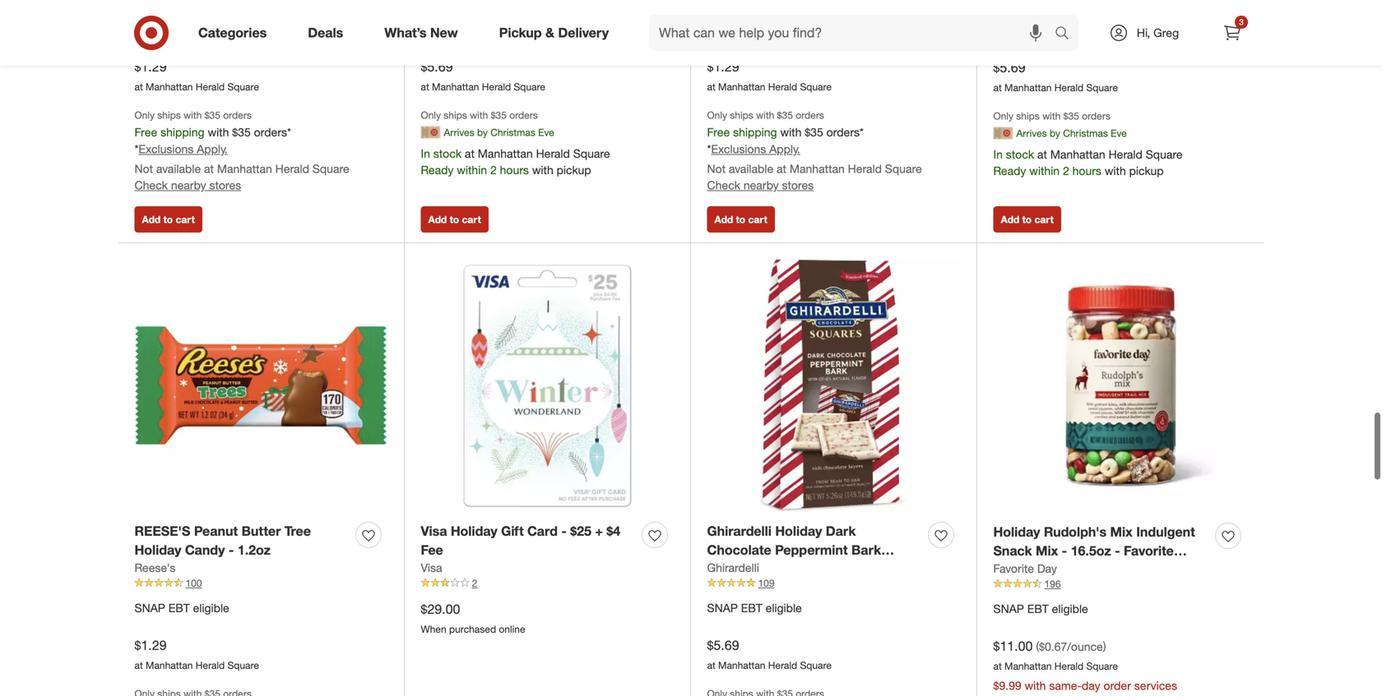 Task type: locate. For each thing, give the bounding box(es) containing it.
christmas for 3rd add to cart button from the right
[[491, 124, 535, 136]]

$1.29 for exclusions apply. button associated with fourth add to cart button from the right
[[135, 56, 167, 72]]

cart
[[176, 211, 195, 224], [462, 211, 481, 224], [748, 211, 768, 224], [1035, 211, 1054, 224]]

2 check nearby stores button from the left
[[707, 175, 814, 191]]

free for 3rd add to cart button exclusions apply. button
[[707, 122, 730, 137]]

add
[[142, 211, 161, 224], [428, 211, 447, 224], [715, 211, 733, 224], [1001, 211, 1020, 224]]

fee
[[421, 540, 443, 556]]

4 cart from the left
[[1035, 211, 1054, 224]]

1 horizontal spatial stock
[[1006, 145, 1034, 159]]

1 horizontal spatial 2
[[490, 160, 497, 175]]

add to cart
[[142, 211, 195, 224], [428, 211, 481, 224], [715, 211, 768, 224], [1001, 211, 1054, 224]]

2 check from the left
[[707, 176, 740, 190]]

arrives by christmas eve for 3rd add to cart button from the right
[[444, 124, 554, 136]]

holiday left gift
[[451, 521, 498, 537]]

visa holiday gift card - $25 + $4 fee link
[[421, 520, 636, 558]]

$1.29 at manhattan herald square for 3rd add to cart button exclusions apply. button
[[707, 56, 832, 90]]

1 horizontal spatial in
[[994, 145, 1003, 159]]

0 horizontal spatial exclusions
[[139, 140, 194, 154]]

1 horizontal spatial only ships with $35 orders
[[994, 108, 1111, 120]]

1 horizontal spatial stores
[[782, 176, 814, 190]]

1 not from the left
[[135, 159, 153, 174]]

1 check nearby stores button from the left
[[135, 175, 241, 191]]

1 horizontal spatial by
[[1050, 124, 1060, 137]]

0 horizontal spatial ready
[[421, 160, 454, 175]]

seasonal shipping icon image
[[421, 120, 441, 140], [994, 121, 1013, 141]]

0 horizontal spatial $5.69 at manhattan herald square
[[421, 56, 545, 90]]

2 horizontal spatial $5.69 at manhattan herald square
[[994, 57, 1118, 91]]

not
[[135, 159, 153, 174], [707, 159, 726, 174]]

- inside ghirardelli holiday dark chocolate peppermint bark chocolate squares - 5.26oz
[[830, 559, 836, 575]]

1 horizontal spatial exclusions
[[711, 140, 766, 154]]

0 horizontal spatial mix
[[1036, 541, 1058, 557]]

1 horizontal spatial only ships with $35 orders free shipping with $35 orders* * exclusions apply. not available at manhattan herald square check nearby stores
[[707, 107, 922, 190]]

categories link
[[184, 15, 287, 51]]

apply.
[[197, 140, 228, 154], [769, 140, 800, 154]]

$11.00
[[994, 636, 1033, 653]]

with
[[184, 107, 202, 119], [470, 107, 488, 119], [756, 107, 774, 119], [1043, 108, 1061, 120], [208, 122, 229, 137], [780, 122, 802, 137], [532, 160, 554, 175], [1105, 161, 1126, 176], [1025, 677, 1046, 691]]

within
[[457, 160, 487, 175], [1030, 161, 1060, 176]]

1 horizontal spatial shipping
[[733, 122, 777, 137]]

2 exclusions apply. button from the left
[[711, 139, 800, 155]]

chocolate up ghirardelli "link"
[[707, 540, 771, 556]]

0 horizontal spatial shipping
[[161, 122, 205, 137]]

in
[[421, 144, 430, 158], [994, 145, 1003, 159]]

only ships with $35 orders for 1st add to cart button from the right
[[994, 108, 1111, 120]]

day™
[[994, 560, 1025, 576]]

1 vertical spatial chocolate
[[707, 559, 771, 575]]

1 add from the left
[[142, 211, 161, 224]]

stock for 3rd add to cart button from the right
[[433, 144, 462, 158]]

1 vertical spatial ghirardelli
[[707, 559, 759, 573]]

0 horizontal spatial check
[[135, 176, 168, 190]]

ghirardelli link
[[707, 558, 759, 574]]

1 horizontal spatial hours
[[1073, 161, 1102, 176]]

hours
[[500, 160, 529, 175], [1073, 161, 1102, 176]]

holiday rudolph's mix indulgent snack mix - 16.5oz - favorite day™
[[994, 522, 1195, 576]]

herald
[[196, 78, 225, 90], [482, 78, 511, 90], [768, 78, 797, 90], [1055, 79, 1084, 91], [536, 144, 570, 158], [1109, 145, 1143, 159], [275, 159, 309, 174], [848, 159, 882, 174], [196, 657, 225, 670], [768, 657, 797, 670], [1055, 658, 1084, 670]]

2 visa from the top
[[421, 559, 442, 573]]

favorite day
[[994, 559, 1057, 574]]

0 horizontal spatial arrives by christmas eve
[[444, 124, 554, 136]]

pickup & delivery
[[499, 25, 609, 41]]

favorite down indulgent
[[1124, 541, 1174, 557]]

109 link
[[707, 574, 961, 589]]

0 horizontal spatial only ships with $35 orders free shipping with $35 orders* * exclusions apply. not available at manhattan herald square check nearby stores
[[135, 107, 349, 190]]

deals
[[308, 25, 343, 41]]

2 add to cart button from the left
[[421, 204, 489, 231]]

ready for 1st add to cart button from the right
[[994, 161, 1026, 176]]

2 available from the left
[[729, 159, 774, 174]]

mix up day
[[1036, 541, 1058, 557]]

nearby for 3rd add to cart button
[[744, 176, 779, 190]]

at inside $11.00 ( $0.67 /ounce ) at manhattan herald square $9.99 with same-day order services
[[994, 658, 1002, 670]]

1 horizontal spatial exclusions apply. button
[[711, 139, 800, 155]]

1 * from the left
[[135, 140, 139, 154]]

$35
[[205, 107, 220, 119], [491, 107, 507, 119], [777, 107, 793, 119], [1064, 108, 1079, 120], [232, 122, 251, 137], [805, 122, 823, 137]]

to for 1st add to cart button from the right
[[1022, 211, 1032, 224]]

0 horizontal spatial pickup
[[557, 160, 591, 175]]

0 horizontal spatial hours
[[500, 160, 529, 175]]

check nearby stores button for fourth add to cart button from the right
[[135, 175, 241, 191]]

3 add from the left
[[715, 211, 733, 224]]

1 to from the left
[[163, 211, 173, 224]]

2 cart from the left
[[462, 211, 481, 224]]

1 exclusions apply. button from the left
[[139, 139, 228, 155]]

2 to from the left
[[450, 211, 459, 224]]

ghirardelli holiday dark chocolate peppermint bark chocolate squares - 5.26oz image
[[707, 257, 961, 511], [707, 257, 961, 511]]

only
[[135, 107, 155, 119], [421, 107, 441, 119], [707, 107, 727, 119], [994, 108, 1014, 120]]

visa inside visa holiday gift card - $25 + $4 fee
[[421, 521, 447, 537]]

1 horizontal spatial pickup
[[1129, 161, 1164, 176]]

only ships with $35 orders free shipping with $35 orders* * exclusions apply. not available at manhattan herald square check nearby stores
[[135, 107, 349, 190], [707, 107, 922, 190]]

1 horizontal spatial check nearby stores button
[[707, 175, 814, 191]]

snap ebt eligible
[[135, 20, 229, 34], [421, 20, 516, 34], [707, 20, 802, 34], [994, 21, 1088, 35], [135, 599, 229, 613], [707, 599, 802, 613], [994, 600, 1088, 614]]

2 apply. from the left
[[769, 140, 800, 154]]

0 horizontal spatial seasonal shipping icon image
[[421, 120, 441, 140]]

eligible
[[193, 20, 229, 34], [479, 20, 516, 34], [766, 20, 802, 34], [1052, 21, 1088, 35], [193, 599, 229, 613], [766, 599, 802, 613], [1052, 600, 1088, 614]]

0 horizontal spatial favorite
[[994, 559, 1034, 574]]

ghirardelli up ghirardelli "link"
[[707, 521, 772, 537]]

- left '5.26oz'
[[830, 559, 836, 575]]

nearby
[[171, 176, 206, 190], [744, 176, 779, 190]]

1 horizontal spatial arrives
[[1017, 124, 1047, 137]]

butter
[[242, 521, 281, 537]]

0 horizontal spatial orders*
[[254, 122, 291, 137]]

at
[[135, 78, 143, 90], [421, 78, 429, 90], [707, 78, 716, 90], [994, 79, 1002, 91], [465, 144, 475, 158], [1037, 145, 1047, 159], [204, 159, 214, 174], [777, 159, 787, 174], [135, 657, 143, 670], [707, 657, 716, 670], [994, 658, 1002, 670]]

holiday inside visa holiday gift card - $25 + $4 fee
[[451, 521, 498, 537]]

2 ghirardelli from the top
[[707, 559, 759, 573]]

1 horizontal spatial free
[[707, 122, 730, 137]]

1 horizontal spatial mix
[[1110, 522, 1133, 538]]

check for fourth add to cart button from the right
[[135, 176, 168, 190]]

exclusions for 3rd add to cart button exclusions apply. button
[[711, 140, 766, 154]]

2 orders* from the left
[[827, 122, 864, 137]]

favorite down snack
[[994, 559, 1034, 574]]

$5.69 at manhattan herald square down pickup
[[421, 56, 545, 90]]

ghirardelli up 109
[[707, 559, 759, 573]]

1 vertical spatial favorite
[[994, 559, 1034, 574]]

reese's
[[135, 521, 190, 537]]

2 horizontal spatial $5.69
[[994, 57, 1026, 73]]

1 horizontal spatial apply.
[[769, 140, 800, 154]]

reese's peanut butter tree holiday candy - 1.2oz image
[[135, 257, 388, 511], [135, 257, 388, 511]]

1 horizontal spatial arrives by christmas eve
[[1017, 124, 1127, 137]]

0 horizontal spatial by
[[477, 124, 488, 136]]

1 horizontal spatial favorite
[[1124, 541, 1174, 557]]

2 nearby from the left
[[744, 176, 779, 190]]

check nearby stores button
[[135, 175, 241, 191], [707, 175, 814, 191]]

holiday inside holiday rudolph's mix indulgent snack mix - 16.5oz - favorite day™
[[994, 522, 1040, 538]]

1 vertical spatial visa
[[421, 559, 442, 573]]

squares
[[775, 559, 827, 575]]

0 horizontal spatial not
[[135, 159, 153, 174]]

$5.69 for 3rd add to cart button from the right
[[421, 56, 453, 72]]

card
[[527, 521, 558, 537]]

2 add from the left
[[428, 211, 447, 224]]

visa
[[421, 521, 447, 537], [421, 559, 442, 573]]

4 to from the left
[[1022, 211, 1032, 224]]

1 nearby from the left
[[171, 176, 206, 190]]

5.26oz
[[840, 559, 880, 575]]

- left 1.2oz
[[229, 540, 234, 556]]

1 horizontal spatial not
[[707, 159, 726, 174]]

visa up fee
[[421, 521, 447, 537]]

when
[[421, 621, 446, 633]]

0 horizontal spatial available
[[156, 159, 201, 174]]

ebt
[[168, 20, 190, 34], [455, 20, 476, 34], [741, 20, 763, 34], [1027, 21, 1049, 35], [168, 599, 190, 613], [741, 599, 763, 613], [1027, 600, 1049, 614]]

1 orders* from the left
[[254, 122, 291, 137]]

by for 3rd add to cart button from the right
[[477, 124, 488, 136]]

snap
[[135, 20, 165, 34], [421, 20, 452, 34], [707, 20, 738, 34], [994, 21, 1024, 35], [135, 599, 165, 613], [707, 599, 738, 613], [994, 600, 1024, 614]]

0 horizontal spatial stock
[[433, 144, 462, 158]]

0 horizontal spatial exclusions apply. button
[[139, 139, 228, 155]]

2 * from the left
[[707, 140, 711, 154]]

2 only ships with $35 orders free shipping with $35 orders* * exclusions apply. not available at manhattan herald square check nearby stores from the left
[[707, 107, 922, 190]]

2 stores from the left
[[782, 176, 814, 190]]

0 vertical spatial favorite
[[1124, 541, 1174, 557]]

0 horizontal spatial stores
[[209, 176, 241, 190]]

in stock at  manhattan herald square ready within 2 hours with pickup
[[421, 144, 610, 175], [994, 145, 1183, 176]]

to for fourth add to cart button from the right
[[163, 211, 173, 224]]

holiday up snack
[[994, 522, 1040, 538]]

0 horizontal spatial free
[[135, 122, 157, 137]]

orders*
[[254, 122, 291, 137], [827, 122, 864, 137]]

hi,
[[1137, 26, 1150, 40]]

1 visa from the top
[[421, 521, 447, 537]]

$5.69
[[421, 56, 453, 72], [994, 57, 1026, 73], [707, 636, 739, 652]]

holiday
[[451, 521, 498, 537], [775, 521, 822, 537], [994, 522, 1040, 538], [135, 540, 181, 556]]

4 add to cart from the left
[[1001, 211, 1054, 224]]

categories
[[198, 25, 267, 41]]

1 apply. from the left
[[197, 140, 228, 154]]

0 horizontal spatial in stock at  manhattan herald square ready within 2 hours with pickup
[[421, 144, 610, 175]]

free for exclusions apply. button associated with fourth add to cart button from the right
[[135, 122, 157, 137]]

$1.29 at manhattan herald square
[[135, 56, 259, 90], [707, 56, 832, 90], [135, 636, 259, 670]]

ships
[[157, 107, 181, 119], [444, 107, 467, 119], [730, 107, 753, 119], [1016, 108, 1040, 120]]

3 to from the left
[[736, 211, 746, 224]]

orders
[[223, 107, 252, 119], [509, 107, 538, 119], [796, 107, 824, 119], [1082, 108, 1111, 120]]

What can we help you find? suggestions appear below search field
[[649, 15, 1059, 51]]

1 horizontal spatial christmas
[[1063, 124, 1108, 137]]

0 horizontal spatial check nearby stores button
[[135, 175, 241, 191]]

within for 1st add to cart button from the right
[[1030, 161, 1060, 176]]

exclusions for exclusions apply. button associated with fourth add to cart button from the right
[[139, 140, 194, 154]]

orders* for 3rd add to cart button exclusions apply. button
[[827, 122, 864, 137]]

1 horizontal spatial nearby
[[744, 176, 779, 190]]

1 exclusions from the left
[[139, 140, 194, 154]]

holiday inside ghirardelli holiday dark chocolate peppermint bark chocolate squares - 5.26oz
[[775, 521, 822, 537]]

1 free from the left
[[135, 122, 157, 137]]

check
[[135, 176, 168, 190], [707, 176, 740, 190]]

1 horizontal spatial in stock at  manhattan herald square ready within 2 hours with pickup
[[994, 145, 1183, 176]]

1 horizontal spatial orders*
[[827, 122, 864, 137]]

ghirardelli for ghirardelli holiday dark chocolate peppermint bark chocolate squares - 5.26oz
[[707, 521, 772, 537]]

1 horizontal spatial $5.69
[[707, 636, 739, 652]]

0 horizontal spatial eve
[[538, 124, 554, 136]]

0 vertical spatial ghirardelli
[[707, 521, 772, 537]]

holiday up the reese's
[[135, 540, 181, 556]]

0 horizontal spatial 2
[[472, 575, 477, 587]]

0 horizontal spatial within
[[457, 160, 487, 175]]

search
[[1047, 26, 1087, 42]]

1 horizontal spatial seasonal shipping icon image
[[994, 121, 1013, 141]]

order
[[1104, 677, 1131, 691]]

2
[[490, 160, 497, 175], [1063, 161, 1069, 176], [472, 575, 477, 587]]

0 horizontal spatial only ships with $35 orders
[[421, 107, 538, 119]]

1 available from the left
[[156, 159, 201, 174]]

pickup for 3rd add to cart button from the right
[[557, 160, 591, 175]]

stores for 3rd add to cart button exclusions apply. button
[[782, 176, 814, 190]]

seasonal shipping icon image for 1st add to cart button from the right
[[994, 121, 1013, 141]]

chocolate left squares
[[707, 559, 771, 575]]

$5.69 for 1st add to cart button from the right
[[994, 57, 1026, 73]]

holiday rudolph's mix indulgent snack mix - 16.5oz - favorite day™ image
[[994, 257, 1248, 512], [994, 257, 1248, 512]]

candy
[[185, 540, 225, 556]]

favorite
[[1124, 541, 1174, 557], [994, 559, 1034, 574]]

4 add from the left
[[1001, 211, 1020, 224]]

$5.69 at manhattan herald square down 109
[[707, 636, 832, 670]]

0 horizontal spatial *
[[135, 140, 139, 154]]

$1.29 for 3rd add to cart button exclusions apply. button
[[707, 56, 739, 72]]

christmas
[[491, 124, 535, 136], [1063, 124, 1108, 137]]

arrives by christmas eve for 1st add to cart button from the right
[[1017, 124, 1127, 137]]

nearby for fourth add to cart button from the right
[[171, 176, 206, 190]]

1.2oz
[[238, 540, 271, 556]]

only ships with $35 orders
[[421, 107, 538, 119], [994, 108, 1111, 120]]

2 free from the left
[[707, 122, 730, 137]]

1 stores from the left
[[209, 176, 241, 190]]

arrives by christmas eve
[[444, 124, 554, 136], [1017, 124, 1127, 137]]

- left '$25'
[[561, 521, 567, 537]]

0 horizontal spatial nearby
[[171, 176, 206, 190]]

0 horizontal spatial christmas
[[491, 124, 535, 136]]

1 horizontal spatial eve
[[1111, 124, 1127, 137]]

1 horizontal spatial available
[[729, 159, 774, 174]]

1 check from the left
[[135, 176, 168, 190]]

new
[[430, 25, 458, 41]]

0 vertical spatial chocolate
[[707, 540, 771, 556]]

square
[[227, 78, 259, 90], [514, 78, 545, 90], [800, 78, 832, 90], [1086, 79, 1118, 91], [573, 144, 610, 158], [1146, 145, 1183, 159], [312, 159, 349, 174], [885, 159, 922, 174], [227, 657, 259, 670], [800, 657, 832, 670], [1086, 658, 1118, 670]]

herald inside $11.00 ( $0.67 /ounce ) at manhattan herald square $9.99 with same-day order services
[[1055, 658, 1084, 670]]

visa down fee
[[421, 559, 442, 573]]

ghirardelli holiday dark chocolate peppermint bark chocolate squares - 5.26oz link
[[707, 520, 922, 575]]

mix
[[1110, 522, 1133, 538], [1036, 541, 1058, 557]]

1 ghirardelli from the top
[[707, 521, 772, 537]]

pickup for 1st add to cart button from the right
[[1129, 161, 1164, 176]]

shipping
[[161, 122, 205, 137], [733, 122, 777, 137]]

mix up 16.5oz
[[1110, 522, 1133, 538]]

exclusions apply. button
[[139, 139, 228, 155], [711, 139, 800, 155]]

to
[[163, 211, 173, 224], [450, 211, 459, 224], [736, 211, 746, 224], [1022, 211, 1032, 224]]

*
[[135, 140, 139, 154], [707, 140, 711, 154]]

greg
[[1154, 26, 1179, 40]]

$5.69 at manhattan herald square down search button
[[994, 57, 1118, 91]]

2 exclusions from the left
[[711, 140, 766, 154]]

0 horizontal spatial arrives
[[444, 124, 474, 136]]

0 horizontal spatial $5.69
[[421, 56, 453, 72]]

1 horizontal spatial *
[[707, 140, 711, 154]]

1 horizontal spatial ready
[[994, 161, 1026, 176]]

ghirardelli inside ghirardelli holiday dark chocolate peppermint bark chocolate squares - 5.26oz
[[707, 521, 772, 537]]

0 vertical spatial visa
[[421, 521, 447, 537]]

0 horizontal spatial apply.
[[197, 140, 228, 154]]

$5.69 at manhattan herald square
[[421, 56, 545, 90], [994, 57, 1118, 91], [707, 636, 832, 670]]

$1.29
[[135, 56, 167, 72], [707, 56, 739, 72], [135, 636, 167, 652]]

holiday up the peppermint
[[775, 521, 822, 537]]

1 horizontal spatial check
[[707, 176, 740, 190]]

holiday inside reese's peanut butter tree holiday candy - 1.2oz
[[135, 540, 181, 556]]

1 horizontal spatial within
[[1030, 161, 1060, 176]]



Task type: vqa. For each thing, say whether or not it's contained in the screenshot.
Apply.
yes



Task type: describe. For each thing, give the bounding box(es) containing it.
what's new link
[[370, 15, 479, 51]]

1 add to cart from the left
[[142, 211, 195, 224]]

reese's peanut butter tree holiday candy - 1.2oz
[[135, 521, 311, 556]]

visa link
[[421, 558, 442, 574]]

add for fourth add to cart button from the right
[[142, 211, 161, 224]]

dark
[[826, 521, 856, 537]]

visa holiday gift card - $25 + $4 fee image
[[421, 257, 674, 511]]

3
[[1239, 17, 1244, 27]]

what's
[[384, 25, 427, 41]]

day
[[1082, 677, 1101, 691]]

ghirardelli holiday dark chocolate peppermint bark chocolate squares - 5.26oz
[[707, 521, 881, 575]]

2 link
[[421, 574, 674, 589]]

visa for visa holiday gift card - $25 + $4 fee
[[421, 521, 447, 537]]

109
[[758, 575, 775, 587]]

holiday rudolph's mix indulgent snack mix - 16.5oz - favorite day™ link
[[994, 521, 1209, 576]]

reese's
[[135, 559, 176, 573]]

3 link
[[1214, 15, 1251, 51]]

1 only ships with $35 orders free shipping with $35 orders* * exclusions apply. not available at manhattan herald square check nearby stores from the left
[[135, 107, 349, 190]]

)
[[1103, 638, 1106, 652]]

1 add to cart button from the left
[[135, 204, 202, 231]]

purchased
[[449, 621, 496, 633]]

4 add to cart button from the left
[[994, 204, 1061, 231]]

- down 'rudolph's' in the bottom right of the page
[[1062, 541, 1067, 557]]

orders* for exclusions apply. button associated with fourth add to cart button from the right
[[254, 122, 291, 137]]

1 horizontal spatial $5.69 at manhattan herald square
[[707, 636, 832, 670]]

reese's link
[[135, 558, 176, 574]]

2 add to cart from the left
[[428, 211, 481, 224]]

+
[[595, 521, 603, 537]]

by for 1st add to cart button from the right
[[1050, 124, 1060, 137]]

seasonal shipping icon image for 3rd add to cart button from the right
[[421, 120, 441, 140]]

1 shipping from the left
[[161, 122, 205, 137]]

what's new
[[384, 25, 458, 41]]

1 chocolate from the top
[[707, 540, 771, 556]]

add for 1st add to cart button from the right
[[1001, 211, 1020, 224]]

visa for visa
[[421, 559, 442, 573]]

favorite inside holiday rudolph's mix indulgent snack mix - 16.5oz - favorite day™
[[1124, 541, 1174, 557]]

christmas for 1st add to cart button from the right
[[1063, 124, 1108, 137]]

pickup
[[499, 25, 542, 41]]

only ships with $35 orders for 3rd add to cart button from the right
[[421, 107, 538, 119]]

$11.00 ( $0.67 /ounce ) at manhattan herald square $9.99 with same-day order services
[[994, 636, 1177, 691]]

square inside $11.00 ( $0.67 /ounce ) at manhattan herald square $9.99 with same-day order services
[[1086, 658, 1118, 670]]

peanut
[[194, 521, 238, 537]]

delivery
[[558, 25, 609, 41]]

add for 3rd add to cart button
[[715, 211, 733, 224]]

1 vertical spatial mix
[[1036, 541, 1058, 557]]

16.5oz
[[1071, 541, 1111, 557]]

indulgent
[[1136, 522, 1195, 538]]

&
[[546, 25, 555, 41]]

(
[[1036, 638, 1039, 652]]

tree
[[284, 521, 311, 537]]

3 add to cart button from the left
[[707, 204, 775, 231]]

arrives for 3rd add to cart button from the right
[[444, 124, 474, 136]]

$0.67
[[1039, 638, 1067, 652]]

3 cart from the left
[[748, 211, 768, 224]]

search button
[[1047, 15, 1087, 54]]

check nearby stores button for 3rd add to cart button
[[707, 175, 814, 191]]

available for 3rd add to cart button exclusions apply. button
[[729, 159, 774, 174]]

0 vertical spatial mix
[[1110, 522, 1133, 538]]

day
[[1037, 559, 1057, 574]]

exclusions apply. button for 3rd add to cart button
[[711, 139, 800, 155]]

196 link
[[994, 575, 1248, 590]]

$25
[[570, 521, 592, 537]]

1 cart from the left
[[176, 211, 195, 224]]

favorite day link
[[994, 559, 1057, 575]]

stock for 1st add to cart button from the right
[[1006, 145, 1034, 159]]

$5.69 at manhattan herald square for 1st add to cart button from the right
[[994, 57, 1118, 91]]

with inside $11.00 ( $0.67 /ounce ) at manhattan herald square $9.99 with same-day order services
[[1025, 677, 1046, 691]]

hours for 3rd add to cart button from the right
[[500, 160, 529, 175]]

ready for 3rd add to cart button from the right
[[421, 160, 454, 175]]

2 not from the left
[[707, 159, 726, 174]]

$4
[[607, 521, 620, 537]]

- inside visa holiday gift card - $25 + $4 fee
[[561, 521, 567, 537]]

$1.29 at manhattan herald square for exclusions apply. button associated with fourth add to cart button from the right
[[135, 56, 259, 90]]

2 shipping from the left
[[733, 122, 777, 137]]

in stock at  manhattan herald square ready within 2 hours with pickup for 1st add to cart button from the right
[[994, 145, 1183, 176]]

check for 3rd add to cart button
[[707, 176, 740, 190]]

- inside reese's peanut butter tree holiday candy - 1.2oz
[[229, 540, 234, 556]]

to for 3rd add to cart button
[[736, 211, 746, 224]]

visa holiday gift card - $25 + $4 fee
[[421, 521, 620, 556]]

manhattan inside $11.00 ( $0.67 /ounce ) at manhattan herald square $9.99 with same-day order services
[[1005, 658, 1052, 670]]

2 horizontal spatial 2
[[1063, 161, 1069, 176]]

stores for exclusions apply. button associated with fourth add to cart button from the right
[[209, 176, 241, 190]]

ghirardelli for ghirardelli
[[707, 559, 759, 573]]

$29.00 when purchased online
[[421, 599, 525, 633]]

reese's peanut butter tree holiday candy - 1.2oz link
[[135, 520, 349, 558]]

add for 3rd add to cart button from the right
[[428, 211, 447, 224]]

in stock at  manhattan herald square ready within 2 hours with pickup for 3rd add to cart button from the right
[[421, 144, 610, 175]]

hours for 1st add to cart button from the right
[[1073, 161, 1102, 176]]

3 add to cart from the left
[[715, 211, 768, 224]]

/ounce
[[1067, 638, 1103, 652]]

$9.99
[[994, 677, 1022, 691]]

services
[[1134, 677, 1177, 691]]

same-
[[1049, 677, 1082, 691]]

to for 3rd add to cart button from the right
[[450, 211, 459, 224]]

$29.00
[[421, 599, 460, 615]]

0 horizontal spatial in
[[421, 144, 430, 158]]

196
[[1045, 576, 1061, 588]]

arrives for 1st add to cart button from the right
[[1017, 124, 1047, 137]]

online
[[499, 621, 525, 633]]

available for exclusions apply. button associated with fourth add to cart button from the right
[[156, 159, 201, 174]]

- right 16.5oz
[[1115, 541, 1120, 557]]

gift
[[501, 521, 524, 537]]

deals link
[[294, 15, 364, 51]]

hi, greg
[[1137, 26, 1179, 40]]

100
[[186, 575, 202, 587]]

2 chocolate from the top
[[707, 559, 771, 575]]

100 link
[[135, 574, 388, 589]]

rudolph's
[[1044, 522, 1107, 538]]

pickup & delivery link
[[485, 15, 629, 51]]

peppermint
[[775, 540, 848, 556]]

snack
[[994, 541, 1032, 557]]

bark
[[852, 540, 881, 556]]

exclusions apply. button for fourth add to cart button from the right
[[139, 139, 228, 155]]

within for 3rd add to cart button from the right
[[457, 160, 487, 175]]

$5.69 at manhattan herald square for 3rd add to cart button from the right
[[421, 56, 545, 90]]



